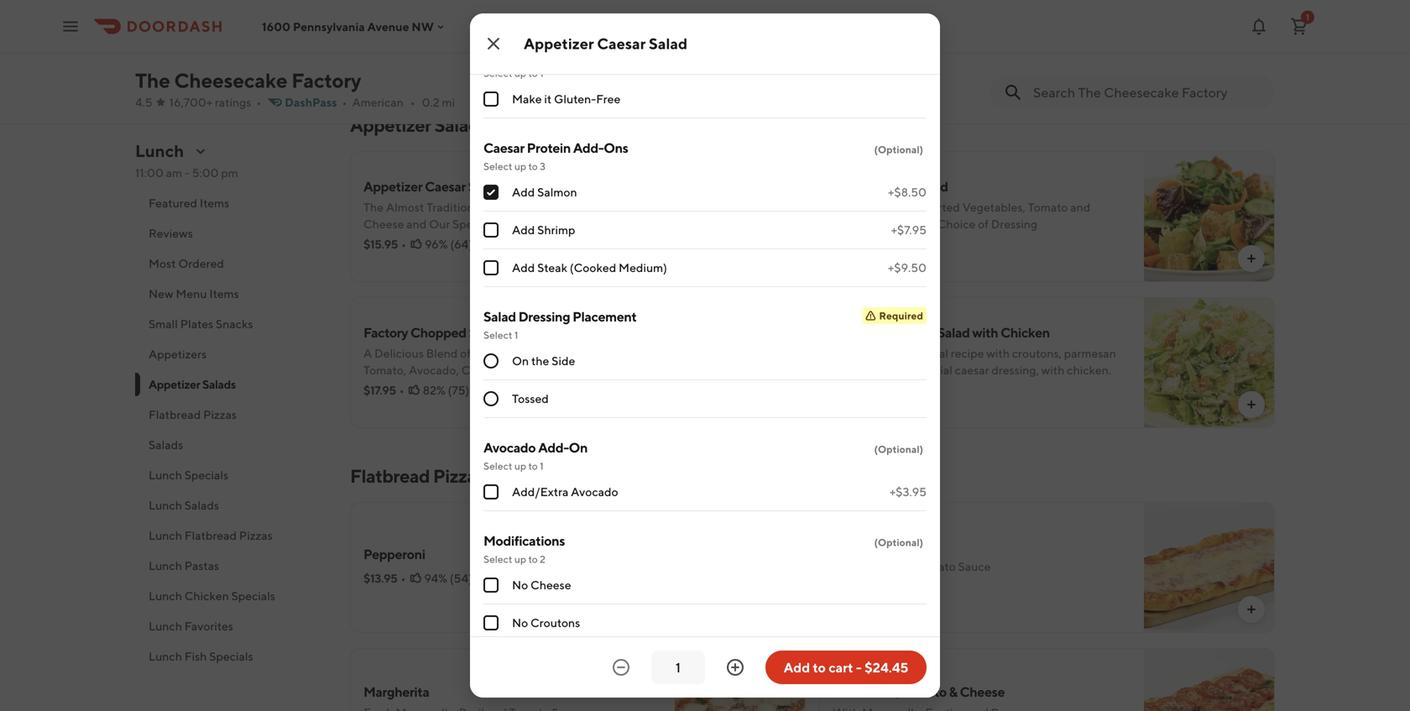 Task type: vqa. For each thing, say whether or not it's contained in the screenshot.
first Your choice of: Mexican Chicken and Tortilla Soup (Served Daily), Cream of Chicken with Artichoke Hearts and Mushrooms (Served Daily EXCEPT Friday) or Clam Chowder (Served Fridays Only) from the left
yes



Task type: describe. For each thing, give the bounding box(es) containing it.
0 horizontal spatial -
[[185, 166, 190, 180]]

pepperoni image
[[675, 502, 806, 633]]

appetizer down appetizers
[[149, 377, 200, 391]]

caesar for appetizer caesar salad with chicken the almost traditional recipe with croutons, parmesan cheese and our special caesar dressing, with chicken. 95% (24)
[[894, 324, 935, 340]]

most
[[149, 256, 176, 270]]

Tossed radio
[[484, 391, 499, 406]]

• for $15.95 •
[[401, 237, 406, 251]]

3
[[540, 160, 546, 172]]

lunch specials button
[[135, 460, 330, 490]]

your for cup of housemade soup image
[[364, 0, 388, 9]]

almost
[[386, 200, 424, 214]]

reviews button
[[135, 218, 330, 249]]

No Croutons checkbox
[[484, 615, 499, 631]]

friday) for bowl of housemade soup image
[[1043, 29, 1081, 43]]

94% (54)
[[424, 571, 473, 585]]

11:00 am - 5:00 pm
[[135, 166, 238, 180]]

1 vertical spatial flatbread
[[350, 465, 430, 487]]

Current quantity is 1 number field
[[662, 658, 695, 677]]

salad for tossed green salad mixed greens, assorted vegetables, tomato and croutons with your choice of dressing
[[916, 178, 948, 194]]

$24.45
[[865, 659, 909, 675]]

dashpass •
[[285, 95, 347, 109]]

salad inside salad dressing placement select 1
[[484, 309, 516, 324]]

tomato inside tossed green salad mixed greens, assorted vegetables, tomato and croutons with your choice of dressing
[[1028, 200, 1068, 214]]

salads up "lunch flatbread pizzas"
[[185, 498, 219, 512]]

1 horizontal spatial avocado
[[571, 485, 618, 499]]

lunch flatbread pizzas button
[[135, 521, 330, 551]]

parmesan
[[1064, 346, 1117, 360]]

option
[[560, 47, 602, 63]]

shrimp
[[537, 223, 575, 237]]

fridays for cup of housemade soup image
[[459, 46, 498, 60]]

add to cart - $24.45
[[784, 659, 909, 675]]

on inside salad dressing placement group
[[512, 354, 529, 368]]

appetizer caesar salad with chicken the almost traditional recipe with croutons, parmesan cheese and our special caesar dressing, with chicken. 95% (24)
[[833, 324, 1117, 397]]

(75)
[[448, 383, 470, 397]]

croutons,
[[551, 200, 604, 214]]

chicken.
[[1067, 363, 1112, 377]]

appetizer caesar salad with chicken image
[[1144, 297, 1275, 428]]

fresh basil, tomato & cheese image
[[1144, 648, 1275, 711]]

clam for bowl of housemade soup image
[[1096, 29, 1124, 43]]

hearts for bowl of housemade soup image
[[1092, 12, 1128, 26]]

lunch favorites
[[149, 619, 233, 633]]

appetizers button
[[135, 339, 330, 369]]

sauce
[[958, 560, 991, 573]]

or for bowl of housemade soup image
[[1083, 29, 1094, 43]]

new menu items button
[[135, 279, 330, 309]]

on inside avocado add-on select up to 1
[[569, 440, 588, 455]]

tossed green salad mixed greens, assorted vegetables, tomato and croutons with your choice of dressing
[[833, 178, 1091, 231]]

apple
[[625, 363, 657, 377]]

the inside appetizer caesar salad with chicken the almost traditional recipe with croutons, parmesan cheese and our special caesar dressing, with chicken. 95% (24)
[[833, 346, 853, 360]]

tossed for tossed
[[512, 392, 549, 406]]

+$8.50
[[888, 185, 927, 199]]

1 inside salad dressing placement select 1
[[515, 329, 518, 341]]

select inside modifications select up to 2
[[484, 553, 513, 565]]

salads down appetizers button
[[202, 377, 236, 391]]

caesar down recipe
[[494, 217, 531, 231]]

lunch for lunch pastas
[[149, 559, 182, 573]]

salad dressing placement select 1
[[484, 309, 637, 341]]

lunch pastas
[[149, 559, 219, 573]]

parmesan
[[606, 200, 659, 214]]

caesar for appetizer caesar salad the almost traditional recipe with croutons, parmesan cheese and our special caesar dressing
[[425, 178, 466, 194]]

(64)
[[450, 237, 473, 251]]

1 horizontal spatial flatbread pizzas
[[350, 465, 484, 487]]

special
[[916, 363, 953, 377]]

pennsylvania
[[293, 20, 365, 33]]

lunch fish specials
[[149, 649, 253, 663]]

cheese inside modifications group
[[531, 578, 571, 592]]

of: for bowl of housemade soup image
[[898, 0, 911, 9]]

none checkbox inside caesar protein add-ons group
[[484, 185, 499, 200]]

margherita
[[364, 684, 429, 700]]

$15.95
[[364, 237, 398, 251]]

items inside button
[[209, 287, 239, 301]]

chicken inside lunch chicken specials button
[[185, 589, 229, 603]]

1 button
[[1283, 10, 1316, 43]]

it
[[544, 92, 552, 106]]

new
[[149, 287, 173, 301]]

93%
[[895, 580, 917, 594]]

up inside "gluten-free option select up to 1"
[[515, 67, 526, 79]]

featured items
[[149, 196, 229, 210]]

tossed green salad image
[[1144, 151, 1275, 282]]

to inside modifications select up to 2
[[528, 553, 538, 565]]

add item to cart image for chicken
[[1245, 398, 1259, 411]]

lunch favorites button
[[135, 611, 330, 641]]

On the Side radio
[[484, 353, 499, 369]]

add item to cart image for your choice of: mexican chicken and tortilla soup (served daily), cream of chicken with artichoke hearts and mushrooms (served daily except friday) or clam chowder (served fridays only)
[[1245, 47, 1259, 60]]

lunch salads
[[149, 498, 219, 512]]

add item to cart image for tossed green salad
[[1245, 252, 1259, 265]]

• down the cheesecake factory
[[256, 95, 261, 109]]

clam for cup of housemade soup image
[[627, 29, 655, 43]]

our inside appetizer caesar salad the almost traditional recipe with croutons, parmesan cheese and our special caesar dressing
[[429, 217, 450, 231]]

vegetables,
[[963, 200, 1026, 214]]

2 horizontal spatial pizzas
[[433, 465, 484, 487]]

chowder for cup of housemade soup image
[[364, 46, 413, 60]]

small plates snacks
[[149, 317, 253, 331]]

favorites
[[185, 619, 233, 633]]

almost
[[855, 346, 891, 360]]

lunch flatbread pizzas
[[149, 529, 273, 542]]

fresh basil, tomato & cheese
[[833, 684, 1005, 700]]

caesar protein add-ons select up to 3
[[484, 140, 628, 172]]

cheese right &
[[960, 684, 1005, 700]]

salads down mi at the left top of the page
[[435, 114, 487, 136]]

up inside avocado add-on select up to 1
[[515, 460, 526, 472]]

no for no cheese
[[512, 578, 528, 592]]

0 vertical spatial appetizer salads
[[350, 114, 487, 136]]

bacon,
[[493, 363, 530, 377]]

julienne
[[473, 346, 519, 360]]

cheese mozzarella and tomato sauce 93% (16)
[[833, 538, 991, 594]]

4.5
[[135, 95, 152, 109]]

cheese inside appetizer caesar salad the almost traditional recipe with croutons, parmesan cheese and our special caesar dressing
[[364, 217, 404, 231]]

1 vertical spatial gluten-
[[554, 92, 596, 106]]

modifications
[[484, 533, 565, 549]]

- inside button
[[856, 659, 862, 675]]

the cheesecake factory
[[135, 68, 361, 92]]

add item to cart image for sauce
[[1245, 603, 1259, 616]]

green
[[876, 178, 913, 194]]

(optional) for caesar protein add-ons
[[874, 144, 924, 155]]

salads button
[[135, 430, 330, 460]]

salad for factory chopped salad a delicious blend of julienne romaine, grilled chicken, tomato, avocado, corn, bacon, blue cheese and apple with our vinaigrette
[[469, 324, 501, 340]]

lunch for lunch specials
[[149, 468, 182, 482]]

mexican for cup of housemade soup image
[[444, 0, 490, 9]]

1 items, open order cart image
[[1290, 16, 1310, 37]]

0 vertical spatial specials
[[185, 468, 228, 482]]

romaine,
[[521, 346, 572, 360]]

appetizer inside appetizer caesar salad the almost traditional recipe with croutons, parmesan cheese and our special caesar dressing
[[364, 178, 423, 194]]

• for $8.95 •
[[397, 32, 402, 46]]

2 vertical spatial tomato
[[902, 684, 947, 700]]

tossed for tossed green salad mixed greens, assorted vegetables, tomato and croutons with your choice of dressing
[[833, 178, 874, 194]]

appetizer caesar salad image
[[675, 151, 806, 282]]

salad dressing placement group
[[484, 307, 927, 418]]

mixed
[[833, 200, 866, 214]]

flatbread inside button
[[185, 529, 237, 542]]

daily for cup of housemade soup image
[[495, 29, 522, 43]]

lunch for lunch fish specials
[[149, 649, 182, 663]]

choice for cup of housemade soup image
[[391, 0, 426, 9]]

to inside avocado add-on select up to 1
[[528, 460, 538, 472]]

vinaigrette
[[413, 380, 473, 394]]

featured items button
[[135, 188, 330, 218]]

(16)
[[920, 580, 939, 594]]

of: for cup of housemade soup image
[[428, 0, 442, 9]]

94%
[[424, 571, 447, 585]]

margherita image
[[675, 648, 806, 711]]

lunch for lunch salads
[[149, 498, 182, 512]]

caesar protein add-ons group
[[484, 139, 927, 287]]

$11.50
[[833, 237, 866, 251]]

lunch salads button
[[135, 490, 330, 521]]

with inside factory chopped salad a delicious blend of julienne romaine, grilled chicken, tomato, avocado, corn, bacon, blue cheese and apple with our vinaigrette
[[364, 380, 387, 394]]

add- inside avocado add-on select up to 1
[[538, 440, 569, 455]]

traditional
[[427, 200, 483, 214]]

lunch for lunch flatbread pizzas
[[149, 529, 182, 542]]

• for $13.95 •
[[401, 571, 406, 585]]

choice for bowl of housemade soup image
[[860, 0, 895, 9]]

lunch chicken specials button
[[135, 581, 330, 611]]

only) for cup of housemade soup image
[[500, 46, 530, 60]]

except for cup of housemade soup image
[[525, 29, 571, 43]]

$17.95 •
[[364, 383, 404, 397]]

grilled
[[574, 346, 611, 360]]

add/extra
[[512, 485, 569, 499]]

chopped
[[411, 324, 466, 340]]

and inside appetizer caesar salad with chicken the almost traditional recipe with croutons, parmesan cheese and our special caesar dressing, with chicken. 95% (24)
[[873, 363, 893, 377]]

lunch pastas button
[[135, 551, 330, 581]]

required
[[879, 310, 924, 322]]

flatbread pizzas inside button
[[149, 408, 237, 421]]

factory chopped salad a delicious blend of julienne romaine, grilled chicken, tomato, avocado, corn, bacon, blue cheese and apple with our vinaigrette
[[364, 324, 660, 394]]

1 inside "gluten-free option select up to 1"
[[540, 67, 544, 79]]

modifications group
[[484, 531, 927, 642]]

menu
[[176, 287, 207, 301]]

croutons inside modifications group
[[531, 616, 580, 630]]

up inside modifications select up to 2
[[515, 553, 526, 565]]

or for cup of housemade soup image
[[614, 29, 625, 43]]

1 vertical spatial appetizer salads
[[149, 377, 236, 391]]

0 vertical spatial factory
[[292, 68, 361, 92]]

your choice of: mexican chicken and tortilla soup (served daily), cream of chicken with artichoke hearts and mushrooms (served daily except friday) or clam chowder (served fridays only) for bowl of housemade soup image
[[833, 0, 1128, 60]]

salad for appetizer caesar salad
[[649, 34, 688, 52]]



Task type: locate. For each thing, give the bounding box(es) containing it.
1 horizontal spatial our
[[429, 217, 450, 231]]

1 vertical spatial flatbread pizzas
[[350, 465, 484, 487]]

add item to cart image
[[1245, 398, 1259, 411], [776, 603, 789, 616], [1245, 603, 1259, 616]]

1 up add/extra on the left bottom
[[540, 460, 544, 472]]

None checkbox
[[484, 222, 499, 238], [484, 260, 499, 275], [484, 484, 499, 500], [484, 222, 499, 238], [484, 260, 499, 275], [484, 484, 499, 500]]

our inside factory chopped salad a delicious blend of julienne romaine, grilled chicken, tomato, avocado, corn, bacon, blue cheese and apple with our vinaigrette
[[389, 380, 410, 394]]

daily
[[495, 29, 522, 43], [965, 29, 992, 43]]

• right $13.95
[[401, 571, 406, 585]]

(optional) up mozzarella at the bottom of the page
[[874, 536, 924, 548]]

salad inside factory chopped salad a delicious blend of julienne romaine, grilled chicken, tomato, avocado, corn, bacon, blue cheese and apple with our vinaigrette
[[469, 324, 501, 340]]

lunch for lunch
[[135, 141, 184, 161]]

appetizer down american
[[350, 114, 431, 136]]

1 horizontal spatial 84%
[[893, 237, 916, 251]]

no for no croutons
[[512, 616, 528, 630]]

cream for bowl of housemade soup image
[[913, 12, 949, 26]]

5 select from the top
[[484, 553, 513, 565]]

1 horizontal spatial daily),
[[877, 12, 911, 26]]

free up ons
[[596, 92, 621, 106]]

specials down 'lunch pastas' button
[[231, 589, 275, 603]]

- right cart
[[856, 659, 862, 675]]

0 vertical spatial tossed
[[833, 178, 874, 194]]

and inside the cheese mozzarella and tomato sauce 93% (16)
[[893, 560, 914, 573]]

no
[[512, 578, 528, 592], [512, 616, 528, 630]]

factory up dashpass •
[[292, 68, 361, 92]]

caesar down the required
[[894, 324, 935, 340]]

0 vertical spatial 84%
[[420, 32, 444, 46]]

factory up the delicious
[[364, 324, 408, 340]]

to inside button
[[813, 659, 826, 675]]

croutons inside tossed green salad mixed greens, assorted vegetables, tomato and croutons with your choice of dressing
[[833, 217, 883, 231]]

(optional) inside caesar protein add-ons group
[[874, 144, 924, 155]]

2 up from the top
[[515, 160, 526, 172]]

0 vertical spatial add item to cart image
[[1245, 47, 1259, 60]]

lunch up the lunch salads
[[149, 468, 182, 482]]

0 vertical spatial tomato
[[1028, 200, 1068, 214]]

2 vertical spatial pizzas
[[239, 529, 273, 542]]

2 vertical spatial (optional)
[[874, 536, 924, 548]]

0 vertical spatial avocado
[[484, 440, 536, 455]]

1 cream from the left
[[444, 12, 480, 26]]

select up appetizer caesar salad the almost traditional recipe with croutons, parmesan cheese and our special caesar dressing
[[484, 160, 513, 172]]

add-
[[573, 140, 604, 156], [538, 440, 569, 455]]

1 daily), from the left
[[408, 12, 442, 26]]

of inside tossed green salad mixed greens, assorted vegetables, tomato and croutons with your choice of dressing
[[978, 217, 989, 231]]

add- right protein
[[573, 140, 604, 156]]

and inside tossed green salad mixed greens, assorted vegetables, tomato and croutons with your choice of dressing
[[1071, 200, 1091, 214]]

lunch left pastas
[[149, 559, 182, 573]]

the up the cheese
[[833, 346, 853, 360]]

dressing inside tossed green salad mixed greens, assorted vegetables, tomato and croutons with your choice of dressing
[[991, 217, 1038, 231]]

1 chowder from the left
[[364, 46, 413, 60]]

up left 3
[[515, 160, 526, 172]]

specials up the lunch salads
[[185, 468, 228, 482]]

1 vertical spatial tomato
[[916, 560, 956, 573]]

hearts for cup of housemade soup image
[[623, 12, 658, 26]]

pizzas left add/extra on the left bottom
[[433, 465, 484, 487]]

1 vertical spatial tossed
[[512, 392, 549, 406]]

2 cream from the left
[[913, 12, 949, 26]]

0 horizontal spatial your
[[364, 0, 388, 9]]

gluten- inside "gluten-free option select up to 1"
[[484, 47, 530, 63]]

add left cart
[[784, 659, 810, 675]]

1 horizontal spatial clam
[[1096, 29, 1124, 43]]

dressing inside salad dressing placement select 1
[[519, 309, 570, 324]]

1 soup from the left
[[600, 0, 628, 9]]

notification bell image
[[1249, 16, 1269, 37]]

to up make
[[528, 67, 538, 79]]

choice
[[938, 217, 976, 231]]

select for salad dressing placement
[[484, 329, 513, 341]]

1 horizontal spatial factory
[[364, 324, 408, 340]]

• for dashpass •
[[342, 95, 347, 109]]

lunch down the lunch salads
[[149, 529, 182, 542]]

dressing down croutons,
[[533, 217, 580, 231]]

1 horizontal spatial or
[[1083, 29, 1094, 43]]

2 hearts from the left
[[1092, 12, 1128, 26]]

1 daily from the left
[[495, 29, 522, 43]]

0 horizontal spatial tortilla
[[561, 0, 598, 9]]

tossed down blue
[[512, 392, 549, 406]]

mozzarella
[[833, 560, 891, 573]]

up up make
[[515, 67, 526, 79]]

$8.95 •
[[364, 32, 402, 46]]

the left almost
[[364, 200, 384, 214]]

1 inside button
[[1306, 12, 1310, 22]]

2 tortilla from the left
[[1031, 0, 1067, 9]]

am
[[166, 166, 182, 180]]

(19)
[[446, 32, 466, 46]]

3 up from the top
[[515, 460, 526, 472]]

add left steak
[[512, 261, 535, 275]]

mushrooms for bowl of housemade soup image
[[855, 29, 918, 43]]

placement
[[573, 309, 637, 324]]

reviews
[[149, 226, 193, 240]]

appetizer caesar salad the almost traditional recipe with croutons, parmesan cheese and our special caesar dressing
[[364, 178, 659, 231]]

to inside caesar protein add-ons select up to 3
[[528, 160, 538, 172]]

cart
[[829, 659, 854, 675]]

chicken
[[492, 0, 537, 9], [961, 0, 1006, 9], [495, 12, 540, 26], [965, 12, 1009, 26], [1001, 324, 1050, 340], [185, 589, 229, 603]]

caesar up make it gluten-free
[[597, 34, 646, 52]]

pizzas up salads button
[[203, 408, 237, 421]]

1 up make
[[540, 67, 544, 79]]

0 horizontal spatial only)
[[500, 46, 530, 60]]

0 horizontal spatial except
[[525, 29, 571, 43]]

0 vertical spatial pizzas
[[203, 408, 237, 421]]

select inside caesar protein add-ons select up to 3
[[484, 160, 513, 172]]

cup of housemade soup image
[[675, 0, 806, 77]]

1 horizontal spatial fridays
[[929, 46, 967, 60]]

select inside avocado add-on select up to 1
[[484, 460, 513, 472]]

cream for cup of housemade soup image
[[444, 12, 480, 26]]

cheese down grilled
[[559, 363, 600, 377]]

to inside "gluten-free option select up to 1"
[[528, 67, 538, 79]]

84% for 84% (45)
[[893, 237, 916, 251]]

84% left (19)
[[420, 32, 444, 46]]

artichoke
[[568, 12, 621, 26], [1037, 12, 1090, 26]]

2
[[540, 553, 546, 565]]

&
[[949, 684, 958, 700]]

0 horizontal spatial 84%
[[420, 32, 444, 46]]

1 horizontal spatial add-
[[573, 140, 604, 156]]

avocado add-on group
[[484, 438, 927, 511]]

1 vertical spatial croutons
[[531, 616, 580, 630]]

your choice of: mexican chicken and tortilla soup (served daily), cream of chicken with artichoke hearts and mushrooms (served daily except friday) or clam chowder (served fridays only)
[[364, 0, 658, 60], [833, 0, 1128, 60]]

mi
[[442, 95, 455, 109]]

1 horizontal spatial except
[[994, 29, 1041, 43]]

1 vertical spatial our
[[389, 380, 410, 394]]

2 your choice of: mexican chicken and tortilla soup (served daily), cream of chicken with artichoke hearts and mushrooms (served daily except friday) or clam chowder (served fridays only) from the left
[[833, 0, 1128, 60]]

0 horizontal spatial croutons
[[531, 616, 580, 630]]

2 no from the top
[[512, 616, 528, 630]]

2 except from the left
[[994, 29, 1041, 43]]

or up item search search field
[[1083, 29, 1094, 43]]

salad for appetizer caesar salad the almost traditional recipe with croutons, parmesan cheese and our special caesar dressing
[[468, 178, 501, 194]]

hearts up appetizer caesar salad
[[623, 12, 658, 26]]

1 horizontal spatial your
[[833, 0, 857, 9]]

• left american
[[342, 95, 347, 109]]

84% down +$7.95
[[893, 237, 916, 251]]

tomato inside the cheese mozzarella and tomato sauce 93% (16)
[[916, 560, 956, 573]]

• right $8.95
[[397, 32, 402, 46]]

Item Search search field
[[1034, 83, 1262, 102]]

items
[[200, 196, 229, 210], [209, 287, 239, 301]]

•
[[397, 32, 402, 46], [256, 95, 261, 109], [342, 95, 347, 109], [410, 95, 415, 109], [401, 237, 406, 251], [869, 237, 874, 251], [399, 383, 404, 397], [401, 571, 406, 585]]

avocado add-on select up to 1
[[484, 440, 588, 472]]

2 select from the top
[[484, 160, 513, 172]]

• for $11.50 •
[[869, 237, 874, 251]]

(optional) inside modifications group
[[874, 536, 924, 548]]

0 vertical spatial -
[[185, 166, 190, 180]]

1 vertical spatial -
[[856, 659, 862, 675]]

lunch for lunch favorites
[[149, 619, 182, 633]]

lunch specials
[[149, 468, 228, 482]]

2 fridays from the left
[[929, 46, 967, 60]]

fridays for bowl of housemade soup image
[[929, 46, 967, 60]]

select for avocado add-on
[[484, 460, 513, 472]]

pepperoni
[[364, 546, 425, 562]]

up inside caesar protein add-ons select up to 3
[[515, 160, 526, 172]]

dressing down vegetables,
[[991, 217, 1038, 231]]

2 add item to cart image from the top
[[1245, 252, 1259, 265]]

specials
[[185, 468, 228, 482], [231, 589, 275, 603], [209, 649, 253, 663]]

appetizer caesar salad
[[524, 34, 688, 52]]

0 horizontal spatial soup
[[600, 0, 628, 9]]

tortilla for bowl of housemade soup image
[[1031, 0, 1067, 9]]

free left option
[[530, 47, 557, 63]]

1 of: from the left
[[428, 0, 442, 9]]

1 horizontal spatial daily
[[965, 29, 992, 43]]

84% (45)
[[893, 237, 941, 251]]

2 vertical spatial the
[[833, 346, 853, 360]]

avocado inside avocado add-on select up to 1
[[484, 440, 536, 455]]

1 vertical spatial no
[[512, 616, 528, 630]]

1 select from the top
[[484, 67, 513, 79]]

5:00
[[192, 166, 219, 180]]

0 vertical spatial on
[[512, 354, 529, 368]]

1 only) from the left
[[500, 46, 530, 60]]

appetizer salads down appetizers
[[149, 377, 236, 391]]

to up add/extra on the left bottom
[[528, 460, 538, 472]]

2 daily from the left
[[965, 29, 992, 43]]

avocado down tossed option
[[484, 440, 536, 455]]

1 your choice of: mexican chicken and tortilla soup (served daily), cream of chicken with artichoke hearts and mushrooms (served daily except friday) or clam chowder (served fridays only) from the left
[[364, 0, 658, 60]]

to left 2
[[528, 553, 538, 565]]

artichoke for bowl of housemade soup image
[[1037, 12, 1090, 26]]

increase quantity by 1 image
[[725, 657, 746, 678]]

add up recipe
[[512, 185, 535, 199]]

artichoke for cup of housemade soup image
[[568, 12, 621, 26]]

and inside appetizer caesar salad the almost traditional recipe with croutons, parmesan cheese and our special caesar dressing
[[407, 217, 427, 231]]

cheese up mozzarella at the bottom of the page
[[833, 538, 878, 554]]

tomato,
[[364, 363, 406, 377]]

1 or from the left
[[614, 29, 625, 43]]

a
[[364, 346, 372, 360]]

your inside tossed green salad mixed greens, assorted vegetables, tomato and croutons with your choice of dressing
[[911, 217, 935, 231]]

cheese image
[[1144, 502, 1275, 633]]

1 vertical spatial the
[[364, 200, 384, 214]]

1 horizontal spatial mushrooms
[[855, 29, 918, 43]]

1 inside avocado add-on select up to 1
[[540, 460, 544, 472]]

croutons down mixed
[[833, 217, 883, 231]]

recipe
[[951, 346, 984, 360]]

select up julienne
[[484, 329, 513, 341]]

0 horizontal spatial tossed
[[512, 392, 549, 406]]

1 vertical spatial add-
[[538, 440, 569, 455]]

1 vertical spatial 84%
[[893, 237, 916, 251]]

the inside appetizer caesar salad the almost traditional recipe with croutons, parmesan cheese and our special caesar dressing
[[364, 200, 384, 214]]

soup for bowl of housemade soup image
[[1070, 0, 1097, 9]]

1 horizontal spatial croutons
[[833, 217, 883, 231]]

1600 pennsylvania avenue nw
[[262, 20, 434, 33]]

(served
[[364, 12, 405, 26], [833, 12, 875, 26], [451, 29, 493, 43], [921, 29, 962, 43], [415, 46, 457, 60], [885, 46, 926, 60]]

0 horizontal spatial clam
[[627, 29, 655, 43]]

factory inside factory chopped salad a delicious blend of julienne romaine, grilled chicken, tomato, avocado, corn, bacon, blue cheese and apple with our vinaigrette
[[364, 324, 408, 340]]

1 vertical spatial (optional)
[[874, 443, 924, 455]]

1 (optional) from the top
[[874, 144, 924, 155]]

0 horizontal spatial artichoke
[[568, 12, 621, 26]]

pizzas inside button
[[203, 408, 237, 421]]

caesar
[[955, 363, 989, 377]]

cheese up $15.95 •
[[364, 217, 404, 231]]

2 vertical spatial specials
[[209, 649, 253, 663]]

84%
[[420, 32, 444, 46], [893, 237, 916, 251]]

• right the $11.50
[[869, 237, 874, 251]]

up down modifications
[[515, 553, 526, 565]]

chowder for bowl of housemade soup image
[[833, 46, 882, 60]]

flatbread inside button
[[149, 408, 201, 421]]

with inside tossed green salad mixed greens, assorted vegetables, tomato and croutons with your choice of dressing
[[885, 217, 908, 231]]

0 horizontal spatial on
[[512, 354, 529, 368]]

no right no croutons option
[[512, 616, 528, 630]]

chicken inside appetizer caesar salad with chicken the almost traditional recipe with croutons, parmesan cheese and our special caesar dressing, with chicken. 95% (24)
[[1001, 324, 1050, 340]]

friday) for cup of housemade soup image
[[574, 29, 611, 43]]

1 horizontal spatial your choice of: mexican chicken and tortilla soup (served daily), cream of chicken with artichoke hearts and mushrooms (served daily except friday) or clam chowder (served fridays only)
[[833, 0, 1128, 60]]

only)
[[500, 46, 530, 60], [970, 46, 1000, 60]]

4 select from the top
[[484, 460, 513, 472]]

flatbread pizzas up salads button
[[149, 408, 237, 421]]

mexican for bowl of housemade soup image
[[914, 0, 959, 9]]

lunch inside button
[[149, 559, 182, 573]]

• right $17.95
[[399, 383, 404, 397]]

gluten- right "it"
[[554, 92, 596, 106]]

items down the most ordered button
[[209, 287, 239, 301]]

1 tortilla from the left
[[561, 0, 598, 9]]

free inside "gluten-free option select up to 1"
[[530, 47, 557, 63]]

specials for fish
[[209, 649, 253, 663]]

No Cheese checkbox
[[484, 578, 499, 593]]

0 horizontal spatial the
[[135, 68, 170, 92]]

$13.95 •
[[364, 571, 406, 585]]

0 horizontal spatial mexican
[[444, 0, 490, 9]]

avocado right add/extra on the left bottom
[[571, 485, 618, 499]]

select inside salad dressing placement select 1
[[484, 329, 513, 341]]

82%
[[423, 383, 446, 397]]

pizzas inside button
[[239, 529, 273, 542]]

tortilla for cup of housemade soup image
[[561, 0, 598, 9]]

clam up item search search field
[[1096, 29, 1124, 43]]

flatbread pizzas up pepperoni at left bottom
[[350, 465, 484, 487]]

lunch down lunch specials
[[149, 498, 182, 512]]

on up add/extra avocado
[[569, 440, 588, 455]]

appetizer up make it gluten-free
[[524, 34, 594, 52]]

to left 3
[[528, 160, 538, 172]]

make
[[512, 92, 542, 106]]

the up '4.5'
[[135, 68, 170, 92]]

to left cart
[[813, 659, 826, 675]]

avenue
[[367, 20, 409, 33]]

0 vertical spatial flatbread
[[149, 408, 201, 421]]

your
[[364, 0, 388, 9], [833, 0, 857, 9], [911, 217, 935, 231]]

gluten-free option group
[[484, 45, 927, 118]]

add- inside caesar protein add-ons select up to 3
[[573, 140, 604, 156]]

1 horizontal spatial appetizer salads
[[350, 114, 487, 136]]

only) for bowl of housemade soup image
[[970, 46, 1000, 60]]

0 horizontal spatial pizzas
[[203, 408, 237, 421]]

salads up lunch specials
[[149, 438, 183, 452]]

0 horizontal spatial mushrooms
[[386, 29, 449, 43]]

add for add shrimp
[[512, 223, 535, 237]]

specials down lunch favorites button
[[209, 649, 253, 663]]

add for add steak (cooked medium)
[[512, 261, 535, 275]]

1 mushrooms from the left
[[386, 29, 449, 43]]

side
[[552, 354, 575, 368]]

84% (19)
[[420, 32, 466, 46]]

0 horizontal spatial hearts
[[623, 12, 658, 26]]

1 horizontal spatial on
[[569, 440, 588, 455]]

1 horizontal spatial artichoke
[[1037, 12, 1090, 26]]

1 no from the top
[[512, 578, 528, 592]]

appetizer up almost
[[364, 178, 423, 194]]

0 horizontal spatial your choice of: mexican chicken and tortilla soup (served daily), cream of chicken with artichoke hearts and mushrooms (served daily except friday) or clam chowder (served fridays only)
[[364, 0, 658, 60]]

select up no cheese option
[[484, 553, 513, 565]]

1 horizontal spatial choice
[[860, 0, 895, 9]]

add for add to cart - $24.45
[[784, 659, 810, 675]]

2 only) from the left
[[970, 46, 1000, 60]]

2 soup from the left
[[1070, 0, 1097, 9]]

cheese
[[833, 363, 871, 377]]

0 horizontal spatial cream
[[444, 12, 480, 26]]

up
[[515, 67, 526, 79], [515, 160, 526, 172], [515, 460, 526, 472], [515, 553, 526, 565]]

1 except from the left
[[525, 29, 571, 43]]

2 choice from the left
[[860, 0, 895, 9]]

ratings
[[215, 95, 251, 109]]

hearts up item search search field
[[1092, 12, 1128, 26]]

(optional) for avocado add-on
[[874, 443, 924, 455]]

1 friday) from the left
[[574, 29, 611, 43]]

tomato up (16)
[[916, 560, 956, 573]]

ordered
[[178, 256, 224, 270]]

+$7.95
[[891, 223, 927, 237]]

salad for appetizer caesar salad with chicken the almost traditional recipe with croutons, parmesan cheese and our special caesar dressing, with chicken. 95% (24)
[[938, 324, 970, 340]]

tomato right vegetables,
[[1028, 200, 1068, 214]]

2 (optional) from the top
[[874, 443, 924, 455]]

• left 0.2
[[410, 95, 415, 109]]

of inside factory chopped salad a delicious blend of julienne romaine, grilled chicken, tomato, avocado, corn, bacon, blue cheese and apple with our vinaigrette
[[460, 346, 471, 360]]

most ordered button
[[135, 249, 330, 279]]

make it gluten-free
[[512, 92, 621, 106]]

greens,
[[869, 200, 910, 214]]

1 horizontal spatial friday)
[[1043, 29, 1081, 43]]

2 of: from the left
[[898, 0, 911, 9]]

add inside button
[[784, 659, 810, 675]]

1 vertical spatial free
[[596, 92, 621, 106]]

- right 'am'
[[185, 166, 190, 180]]

0 horizontal spatial of:
[[428, 0, 442, 9]]

plates
[[180, 317, 213, 331]]

or
[[614, 29, 625, 43], [1083, 29, 1094, 43]]

2 or from the left
[[1083, 29, 1094, 43]]

our down tomato,
[[389, 380, 410, 394]]

american
[[352, 95, 404, 109]]

salad inside appetizer caesar salad the almost traditional recipe with croutons, parmesan cheese and our special caesar dressing
[[468, 178, 501, 194]]

0 horizontal spatial gluten-
[[484, 47, 530, 63]]

0 horizontal spatial flatbread pizzas
[[149, 408, 237, 421]]

flatbread down appetizers
[[149, 408, 201, 421]]

lunch fish specials button
[[135, 641, 330, 672]]

2 mexican from the left
[[914, 0, 959, 9]]

ons
[[604, 140, 628, 156]]

dressing up romaine,
[[519, 309, 570, 324]]

caesar inside appetizer caesar salad with chicken the almost traditional recipe with croutons, parmesan cheese and our special caesar dressing, with chicken. 95% (24)
[[894, 324, 935, 340]]

daily for bowl of housemade soup image
[[965, 29, 992, 43]]

blend
[[426, 346, 458, 360]]

1 add item to cart image from the top
[[1245, 47, 1259, 60]]

lunch for lunch chicken specials
[[149, 589, 182, 603]]

add for add salmon
[[512, 185, 535, 199]]

tossed inside tossed green salad mixed greens, assorted vegetables, tomato and croutons with your choice of dressing
[[833, 178, 874, 194]]

1 mexican from the left
[[444, 0, 490, 9]]

your for bowl of housemade soup image
[[833, 0, 857, 9]]

dressing inside appetizer caesar salad the almost traditional recipe with croutons, parmesan cheese and our special caesar dressing
[[533, 217, 580, 231]]

except for bowl of housemade soup image
[[994, 29, 1041, 43]]

0 vertical spatial flatbread pizzas
[[149, 408, 237, 421]]

flatbread pizzas button
[[135, 400, 330, 430]]

1 horizontal spatial hearts
[[1092, 12, 1128, 26]]

appetizer up the almost
[[833, 324, 892, 340]]

assorted
[[913, 200, 960, 214]]

0 horizontal spatial factory
[[292, 68, 361, 92]]

1 vertical spatial factory
[[364, 324, 408, 340]]

decrease quantity by 1 image
[[611, 657, 631, 678]]

lunch left fish
[[149, 649, 182, 663]]

with
[[542, 12, 565, 26], [1012, 12, 1035, 26], [526, 200, 549, 214], [885, 217, 908, 231], [973, 324, 999, 340], [987, 346, 1010, 360], [1042, 363, 1065, 377], [364, 380, 387, 394]]

choice
[[391, 0, 426, 9], [860, 0, 895, 9]]

close appetizer caesar salad image
[[484, 34, 504, 54]]

appetizer caesar salad dialog
[[470, 0, 940, 698]]

on left the
[[512, 354, 529, 368]]

lunch down lunch pastas
[[149, 589, 182, 603]]

with inside appetizer caesar salad the almost traditional recipe with croutons, parmesan cheese and our special caesar dressing
[[526, 200, 549, 214]]

0 horizontal spatial fridays
[[459, 46, 498, 60]]

2 clam from the left
[[1096, 29, 1124, 43]]

tossed inside salad dressing placement group
[[512, 392, 549, 406]]

daily), for bowl of housemade soup image
[[877, 12, 911, 26]]

blue
[[532, 363, 557, 377]]

our
[[896, 363, 913, 377]]

cheese down 2
[[531, 578, 571, 592]]

items down 5:00
[[200, 196, 229, 210]]

add- up add/extra avocado
[[538, 440, 569, 455]]

(optional) inside 'avocado add-on' group
[[874, 443, 924, 455]]

0 horizontal spatial choice
[[391, 0, 426, 9]]

select for gluten-free option
[[484, 67, 513, 79]]

84% for 84% (19)
[[420, 32, 444, 46]]

2 daily), from the left
[[877, 12, 911, 26]]

our
[[429, 217, 450, 231], [389, 380, 410, 394]]

bowl of housemade soup image
[[1144, 0, 1275, 77]]

1 up from the top
[[515, 67, 526, 79]]

0 vertical spatial the
[[135, 68, 170, 92]]

american • 0.2 mi
[[352, 95, 455, 109]]

1 hearts from the left
[[623, 12, 658, 26]]

4 up from the top
[[515, 553, 526, 565]]

traditional
[[894, 346, 949, 360]]

items inside button
[[200, 196, 229, 210]]

caesar inside caesar protein add-ons select up to 3
[[484, 140, 525, 156]]

1 vertical spatial items
[[209, 287, 239, 301]]

3 select from the top
[[484, 329, 513, 341]]

cheese inside the cheese mozzarella and tomato sauce 93% (16)
[[833, 538, 878, 554]]

salads
[[435, 114, 487, 136], [202, 377, 236, 391], [149, 438, 183, 452], [185, 498, 219, 512]]

dashpass
[[285, 95, 337, 109]]

1 clam from the left
[[627, 29, 655, 43]]

pizzas down lunch salads button
[[239, 529, 273, 542]]

1 vertical spatial on
[[569, 440, 588, 455]]

small plates snacks button
[[135, 309, 330, 339]]

0 horizontal spatial or
[[614, 29, 625, 43]]

lunch chicken specials
[[149, 589, 275, 603]]

1 vertical spatial avocado
[[571, 485, 618, 499]]

1 horizontal spatial the
[[364, 200, 384, 214]]

open menu image
[[60, 16, 81, 37]]

0 horizontal spatial add-
[[538, 440, 569, 455]]

daily), for cup of housemade soup image
[[408, 12, 442, 26]]

None checkbox
[[484, 185, 499, 200]]

tossed up mixed
[[833, 178, 874, 194]]

steak
[[537, 261, 568, 275]]

0 horizontal spatial daily
[[495, 29, 522, 43]]

1 choice from the left
[[391, 0, 426, 9]]

hearts
[[623, 12, 658, 26], [1092, 12, 1128, 26]]

lunch left favorites
[[149, 619, 182, 633]]

2 chowder from the left
[[833, 46, 882, 60]]

1 horizontal spatial cream
[[913, 12, 949, 26]]

caesar up traditional
[[425, 178, 466, 194]]

1 artichoke from the left
[[568, 12, 621, 26]]

appetizer inside dialog
[[524, 34, 594, 52]]

2 artichoke from the left
[[1037, 12, 1090, 26]]

featured
[[149, 196, 197, 210]]

gluten- up "make it gluten-free" 'option'
[[484, 47, 530, 63]]

salad inside appetizer caesar salad with chicken the almost traditional recipe with croutons, parmesan cheese and our special caesar dressing, with chicken. 95% (24)
[[938, 324, 970, 340]]

appetizer salads
[[350, 114, 487, 136], [149, 377, 236, 391]]

3 (optional) from the top
[[874, 536, 924, 548]]

(optional) up green
[[874, 144, 924, 155]]

0 horizontal spatial avocado
[[484, 440, 536, 455]]

1 horizontal spatial tossed
[[833, 178, 874, 194]]

lunch up 11:00
[[135, 141, 184, 161]]

soup for cup of housemade soup image
[[600, 0, 628, 9]]

add item to cart image
[[1245, 47, 1259, 60], [1245, 252, 1259, 265]]

select inside "gluten-free option select up to 1"
[[484, 67, 513, 79]]

specials for chicken
[[231, 589, 275, 603]]

caesar left protein
[[484, 140, 525, 156]]

caesar for appetizer caesar salad
[[597, 34, 646, 52]]

$8.95
[[364, 32, 394, 46]]

2 vertical spatial flatbread
[[185, 529, 237, 542]]

or up make it gluten-free
[[614, 29, 625, 43]]

$17.95
[[364, 383, 396, 397]]

salad inside tossed green salad mixed greens, assorted vegetables, tomato and croutons with your choice of dressing
[[916, 178, 948, 194]]

1 horizontal spatial of:
[[898, 0, 911, 9]]

0 vertical spatial free
[[530, 47, 557, 63]]

factory chopped salad image
[[675, 297, 806, 428]]

0 vertical spatial items
[[200, 196, 229, 210]]

your choice of: mexican chicken and tortilla soup (served daily), cream of chicken with artichoke hearts and mushrooms (served daily except friday) or clam chowder (served fridays only) for cup of housemade soup image
[[364, 0, 658, 60]]

0 vertical spatial add-
[[573, 140, 604, 156]]

0 horizontal spatial free
[[530, 47, 557, 63]]

tomato left &
[[902, 684, 947, 700]]

specials inside button
[[231, 589, 275, 603]]

-
[[185, 166, 190, 180], [856, 659, 862, 675]]

Make it Gluten-Free checkbox
[[484, 92, 499, 107]]

flatbread up pepperoni at left bottom
[[350, 465, 430, 487]]

• for american • 0.2 mi
[[410, 95, 415, 109]]

• for $17.95 •
[[399, 383, 404, 397]]

1 horizontal spatial -
[[856, 659, 862, 675]]

mushrooms for cup of housemade soup image
[[386, 29, 449, 43]]

0 vertical spatial (optional)
[[874, 144, 924, 155]]

2 mushrooms from the left
[[855, 29, 918, 43]]

add/extra avocado
[[512, 485, 618, 499]]

(optional) up +$3.95
[[874, 443, 924, 455]]

(optional) for modifications
[[874, 536, 924, 548]]

appetizer inside appetizer caesar salad with chicken the almost traditional recipe with croutons, parmesan cheese and our special caesar dressing, with chicken. 95% (24)
[[833, 324, 892, 340]]

1
[[1306, 12, 1310, 22], [540, 67, 544, 79], [515, 329, 518, 341], [540, 460, 544, 472]]

1 fridays from the left
[[459, 46, 498, 60]]

cheese inside factory chopped salad a delicious blend of julienne romaine, grilled chicken, tomato, avocado, corn, bacon, blue cheese and apple with our vinaigrette
[[559, 363, 600, 377]]

1 horizontal spatial gluten-
[[554, 92, 596, 106]]

2 friday) from the left
[[1043, 29, 1081, 43]]

• right $15.95
[[401, 237, 406, 251]]

0 horizontal spatial chowder
[[364, 46, 413, 60]]

clam up gluten-free option group
[[627, 29, 655, 43]]

our up 96%
[[429, 217, 450, 231]]

fish
[[185, 649, 207, 663]]

and inside factory chopped salad a delicious blend of julienne romaine, grilled chicken, tomato, avocado, corn, bacon, blue cheese and apple with our vinaigrette
[[602, 363, 623, 377]]



